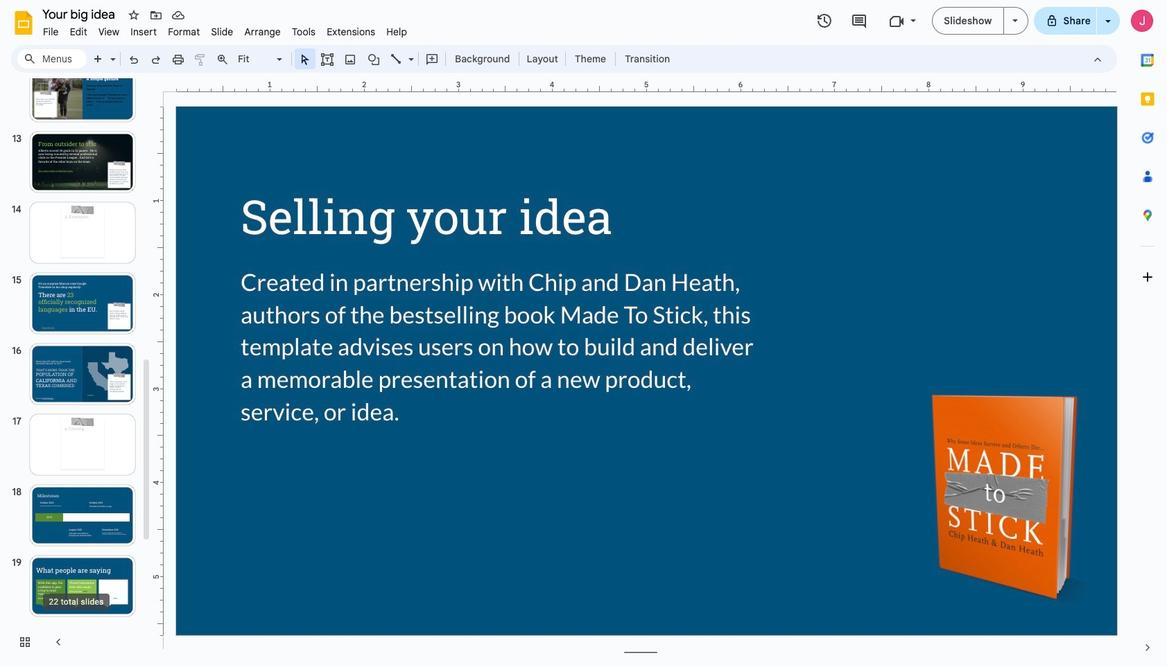 Task type: vqa. For each thing, say whether or not it's contained in the screenshot.
Accessed by screen readers for people who might have trouble seeing your content.
no



Task type: describe. For each thing, give the bounding box(es) containing it.
insert image image
[[342, 49, 358, 69]]

Zoom field
[[234, 49, 289, 69]]

tab list inside menu bar banner
[[1129, 41, 1167, 629]]

4 menu item from the left
[[125, 24, 162, 40]]

10 menu item from the left
[[381, 24, 413, 40]]

9 menu item from the left
[[321, 24, 381, 40]]

hide the menus (ctrl+shift+f) image
[[1091, 53, 1105, 66]]

add comment (⌘+option+m) image
[[425, 53, 439, 66]]

6 menu item from the left
[[206, 24, 239, 40]]

menu bar banner
[[0, 0, 1167, 668]]

shape image
[[366, 49, 382, 69]]

presentation options image
[[1012, 19, 1018, 22]]

undo (⌘z) image
[[127, 53, 141, 66]]

menu bar inside menu bar banner
[[37, 18, 413, 41]]

new slide (ctrl+m) image
[[92, 53, 105, 66]]

new slide with layout image
[[107, 50, 116, 55]]

8 menu item from the left
[[286, 24, 321, 40]]

paint format image
[[194, 53, 207, 66]]

redo (⌘y) image
[[149, 53, 163, 66]]

Zoom text field
[[236, 49, 275, 69]]

show all comments image
[[851, 13, 868, 29]]

5 menu item from the left
[[162, 24, 206, 40]]

zoom image
[[216, 53, 230, 66]]

move image
[[149, 8, 163, 22]]



Task type: locate. For each thing, give the bounding box(es) containing it.
tab list
[[1129, 41, 1167, 629]]

navigation
[[0, 57, 153, 668]]

1 menu item from the left
[[37, 24, 64, 40]]

menu item down rename text box
[[64, 24, 93, 40]]

7 menu item from the left
[[239, 24, 286, 40]]

2 menu item from the left
[[64, 24, 93, 40]]

text box image
[[320, 53, 334, 66]]

Rename text field
[[37, 6, 123, 22]]

menu item up zoom field
[[239, 24, 286, 40]]

last edit was seconds ago image
[[817, 12, 833, 29]]

select line image
[[405, 50, 414, 55]]

menu item up menus field
[[37, 24, 64, 40]]

application
[[0, 0, 1167, 668]]

Star checkbox
[[124, 6, 144, 25]]

menu item up insert image
[[321, 24, 381, 40]]

menu bar
[[37, 18, 413, 41]]

Menus field
[[17, 49, 87, 69]]

3 menu item from the left
[[93, 24, 125, 40]]

menu item
[[37, 24, 64, 40], [64, 24, 93, 40], [93, 24, 125, 40], [125, 24, 162, 40], [162, 24, 206, 40], [206, 24, 239, 40], [239, 24, 286, 40], [286, 24, 321, 40], [321, 24, 381, 40], [381, 24, 413, 40]]

select (esc) image
[[298, 53, 312, 66]]

print (⌘p) image
[[171, 53, 185, 66]]

slides home image
[[11, 10, 36, 35]]

menu item down star image
[[125, 24, 162, 40]]

document status: saved to drive. image
[[171, 8, 185, 22]]

menu item up the select (esc) icon
[[286, 24, 321, 40]]

star image
[[127, 8, 141, 22]]

menu item up zoom icon
[[206, 24, 239, 40]]

main toolbar
[[86, 49, 677, 69]]

menu item up select line 'icon'
[[381, 24, 413, 40]]

menu item up new slide with layout image
[[93, 24, 125, 40]]

menu item down document status: saved to drive. image
[[162, 24, 206, 40]]

line image
[[390, 53, 404, 66]]

quick sharing actions image
[[1106, 20, 1111, 42]]

share. private to only me. image
[[1046, 14, 1058, 27]]



